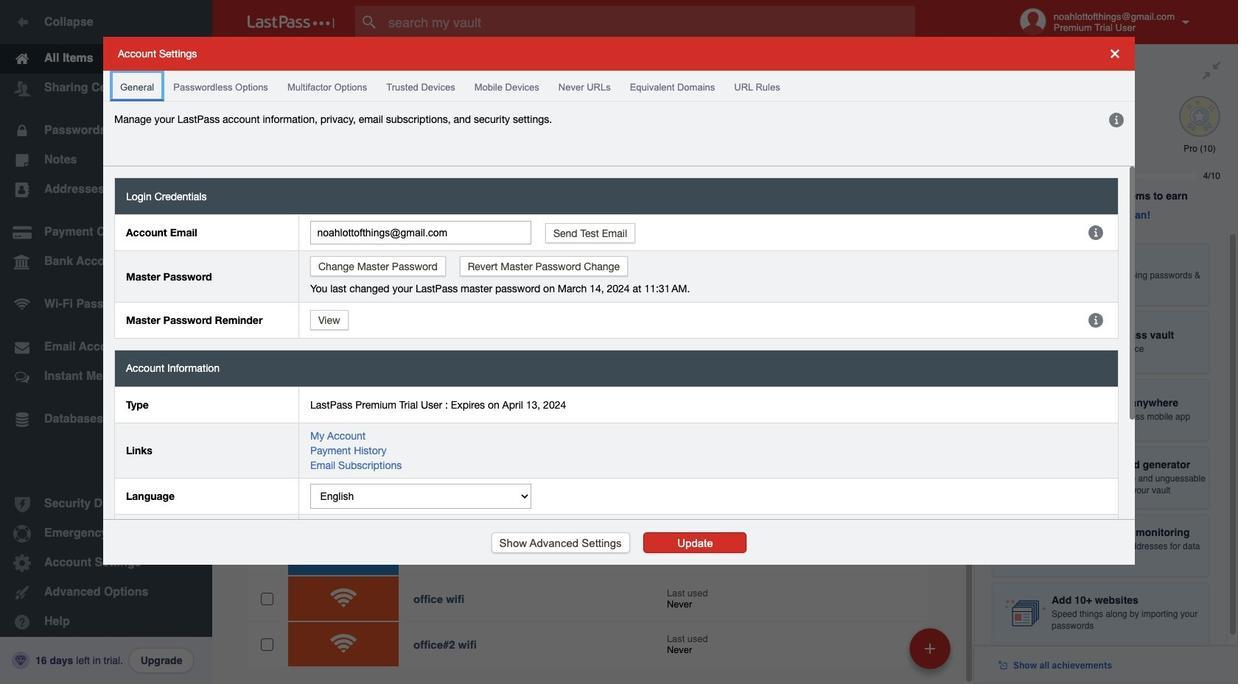 Task type: locate. For each thing, give the bounding box(es) containing it.
Search search field
[[355, 6, 944, 38]]

search my vault text field
[[355, 6, 944, 38]]

new item navigation
[[904, 624, 959, 685]]

new item image
[[925, 644, 935, 654]]



Task type: vqa. For each thing, say whether or not it's contained in the screenshot.
dialog
no



Task type: describe. For each thing, give the bounding box(es) containing it.
vault options navigation
[[212, 44, 974, 88]]

lastpass image
[[248, 15, 335, 29]]

main navigation navigation
[[0, 0, 212, 685]]



